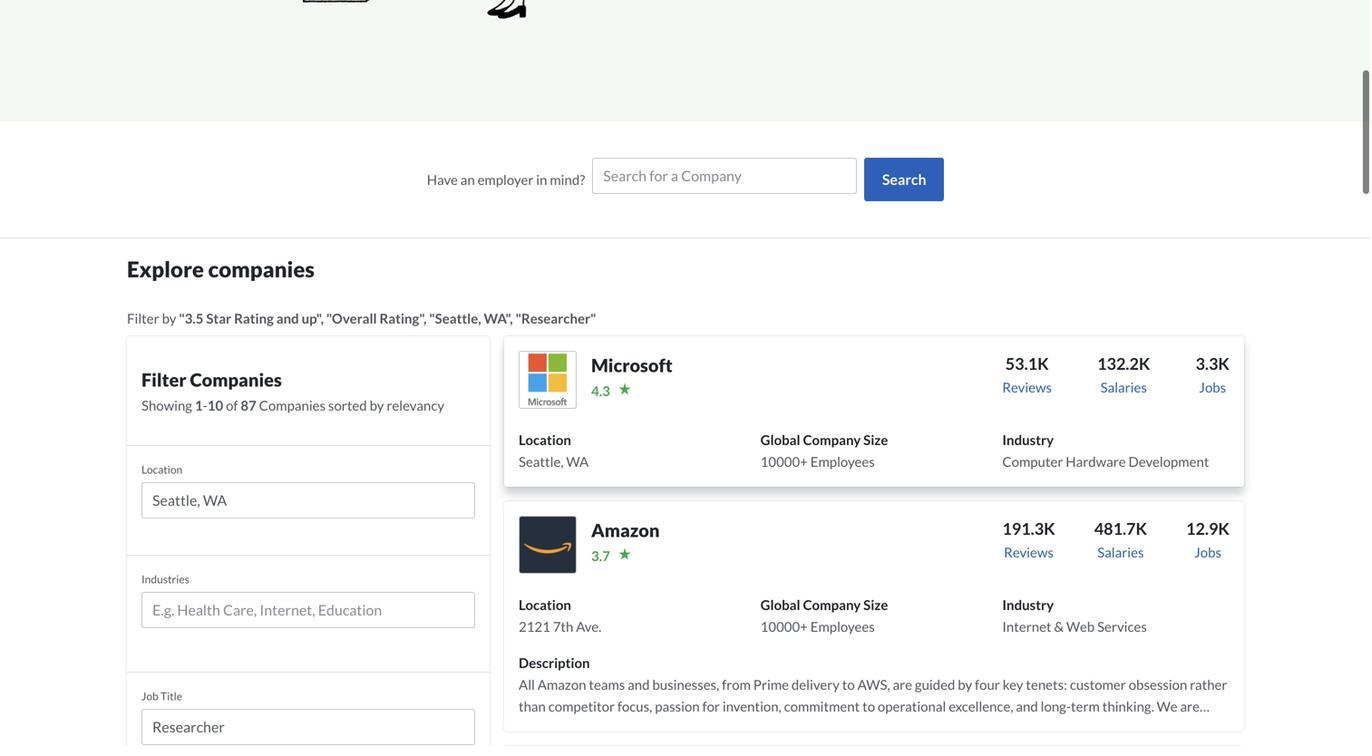 Task type: locate. For each thing, give the bounding box(es) containing it.
filter up showing
[[142, 369, 187, 391]]

2 the from the left
[[1155, 720, 1175, 737]]

products,
[[872, 720, 928, 737]]

location for amazon
[[519, 597, 572, 613]]

salaries inside 481.7k salaries
[[1098, 544, 1145, 561]]

salaries inside "132.2k salaries"
[[1101, 379, 1148, 395]]

global company size 10000+ employees
[[761, 432, 889, 470], [761, 597, 889, 635]]

description all amazon teams and businesses, from prime delivery to aws, are guided by four key tenets: customer obsession rather than competitor focus, passion for invention, commitment to operational excellence, and long-term thinking.    we are driven by the excitement of building technologies, inventing products, and providing services that transform the way our customers live their lives and run their businesses.
[[519, 655, 1228, 747]]

1 horizontal spatial amazon
[[592, 520, 660, 542]]

filter companies showing 1 - 10 of 87 companies sorted by relevancy
[[142, 369, 445, 414]]

0 vertical spatial 10000+
[[761, 454, 808, 470]]

job
[[142, 690, 159, 703]]

guided
[[915, 677, 956, 693]]

132.2k salaries
[[1098, 354, 1151, 395]]

rather
[[1191, 677, 1228, 693]]

of inside filter companies showing 1 - 10 of 87 companies sorted by relevancy
[[226, 397, 238, 414]]

services
[[1098, 619, 1148, 635]]

size
[[864, 432, 889, 448], [864, 597, 889, 613]]

to
[[843, 677, 855, 693], [863, 699, 876, 715]]

company for amazon
[[803, 597, 861, 613]]

employer
[[478, 171, 534, 188]]

None field
[[593, 158, 858, 201], [142, 483, 475, 526], [142, 592, 475, 636], [142, 709, 475, 747]]

1 vertical spatial reviews
[[1004, 544, 1054, 561]]

1 vertical spatial companies
[[259, 397, 326, 414]]

location down showing
[[142, 463, 183, 476]]

by left four
[[958, 677, 973, 693]]

have an employer in mind?
[[427, 171, 585, 188]]

by
[[162, 310, 176, 327], [370, 397, 384, 414], [958, 677, 973, 693], [560, 720, 574, 737]]

1 vertical spatial size
[[864, 597, 889, 613]]

wa
[[566, 454, 589, 470]]

1 vertical spatial company
[[803, 597, 861, 613]]

we
[[1157, 699, 1178, 715]]

1 vertical spatial 10000+
[[761, 619, 808, 635]]

title
[[161, 690, 182, 703]]

1 vertical spatial to
[[863, 699, 876, 715]]

1 horizontal spatial their
[[716, 742, 745, 747]]

teams
[[589, 677, 625, 693]]

ave.
[[576, 619, 602, 635]]

industries
[[142, 573, 189, 586]]

1 industry from the top
[[1003, 432, 1054, 448]]

the up live
[[577, 720, 596, 737]]

are up operational
[[893, 677, 913, 693]]

company for microsoft
[[803, 432, 861, 448]]

1 horizontal spatial are
[[1181, 699, 1200, 715]]

amazon inside "description all amazon teams and businesses, from prime delivery to aws, are guided by four key tenets: customer obsession rather than competitor focus, passion for invention, commitment to operational excellence, and long-term thinking.    we are driven by the excitement of building technologies, inventing products, and providing services that transform the way our customers live their lives and run their businesses."
[[538, 677, 587, 693]]

1 vertical spatial of
[[668, 720, 680, 737]]

0 vertical spatial location
[[519, 432, 572, 448]]

companies
[[190, 369, 282, 391], [259, 397, 326, 414]]

industry inside industry computer hardware development
[[1003, 432, 1054, 448]]

1 vertical spatial global
[[761, 597, 801, 613]]

none field for location
[[142, 483, 475, 526]]

0 vertical spatial reviews
[[1003, 379, 1052, 395]]

reviews for amazon
[[1004, 544, 1054, 561]]

salaries
[[1101, 379, 1148, 395], [1098, 544, 1145, 561]]

0 vertical spatial salaries
[[1101, 379, 1148, 395]]

global company size 10000+ employees for microsoft
[[761, 432, 889, 470]]

reviews inside 191.3k reviews
[[1004, 544, 1054, 561]]

search
[[883, 170, 927, 188]]

2 employees from the top
[[811, 619, 875, 635]]

of left the 87
[[226, 397, 238, 414]]

the down we
[[1155, 720, 1175, 737]]

1 horizontal spatial the
[[1155, 720, 1175, 737]]

employees
[[811, 454, 875, 470], [811, 619, 875, 635]]

0 horizontal spatial to
[[843, 677, 855, 693]]

3.3k jobs
[[1196, 354, 1230, 395]]

0 vertical spatial industry
[[1003, 432, 1054, 448]]

filter inside filter companies showing 1 - 10 of 87 companies sorted by relevancy
[[142, 369, 187, 391]]

lives
[[639, 742, 665, 747]]

0 vertical spatial of
[[226, 397, 238, 414]]

reviews down 53.1k
[[1003, 379, 1052, 395]]

"overall
[[327, 310, 377, 327]]

companies up the 87
[[190, 369, 282, 391]]

location up 2121
[[519, 597, 572, 613]]

amazon up 3.7
[[592, 520, 660, 542]]

employees for amazon
[[811, 619, 875, 635]]

1 company from the top
[[803, 432, 861, 448]]

0 horizontal spatial are
[[893, 677, 913, 693]]

0 vertical spatial employees
[[811, 454, 875, 470]]

showing
[[142, 397, 192, 414]]

global
[[761, 432, 801, 448], [761, 597, 801, 613]]

industry
[[1003, 432, 1054, 448], [1003, 597, 1054, 613]]

1 vertical spatial employees
[[811, 619, 875, 635]]

0 horizontal spatial of
[[226, 397, 238, 414]]

"researcher"
[[516, 310, 596, 327]]

way
[[1177, 720, 1202, 737]]

salaries down 132.2k
[[1101, 379, 1148, 395]]

transform
[[1093, 720, 1152, 737]]

Location field
[[152, 490, 465, 512]]

internet
[[1003, 619, 1052, 635]]

their
[[607, 742, 636, 747], [716, 742, 745, 747]]

87
[[241, 397, 257, 414]]

salaries for amazon
[[1098, 544, 1145, 561]]

0 vertical spatial jobs
[[1200, 379, 1227, 395]]

0 vertical spatial companies
[[190, 369, 282, 391]]

1 vertical spatial salaries
[[1098, 544, 1145, 561]]

"seattle,
[[429, 310, 481, 327]]

development
[[1129, 454, 1210, 470]]

filter left "3.5
[[127, 310, 159, 327]]

2 global company size 10000+ employees from the top
[[761, 597, 889, 635]]

1 vertical spatial global company size 10000+ employees
[[761, 597, 889, 635]]

their down excitement
[[607, 742, 636, 747]]

industry for amazon
[[1003, 597, 1054, 613]]

industry up internet
[[1003, 597, 1054, 613]]

amazon down description
[[538, 677, 587, 693]]

1 horizontal spatial of
[[668, 720, 680, 737]]

3.7
[[592, 548, 610, 564]]

invention,
[[723, 699, 782, 715]]

3.3k
[[1196, 354, 1230, 374]]

2 10000+ from the top
[[761, 619, 808, 635]]

1 vertical spatial amazon
[[538, 677, 587, 693]]

2 company from the top
[[803, 597, 861, 613]]

of down passion
[[668, 720, 680, 737]]

and left up",
[[277, 310, 299, 327]]

filter
[[127, 310, 159, 327], [142, 369, 187, 391]]

0 horizontal spatial their
[[607, 742, 636, 747]]

0 vertical spatial filter
[[127, 310, 159, 327]]

none field for industries
[[142, 592, 475, 636]]

jobs inside 3.3k jobs
[[1200, 379, 1227, 395]]

1 employees from the top
[[811, 454, 875, 470]]

location up seattle, in the left of the page
[[519, 432, 572, 448]]

0 vertical spatial global company size 10000+ employees
[[761, 432, 889, 470]]

employees for microsoft
[[811, 454, 875, 470]]

1 horizontal spatial to
[[863, 699, 876, 715]]

the
[[577, 720, 596, 737], [1155, 720, 1175, 737]]

explore companies
[[127, 256, 315, 282]]

Industries field
[[152, 600, 465, 621]]

to down aws,
[[863, 699, 876, 715]]

amazon
[[592, 520, 660, 542], [538, 677, 587, 693]]

companies right the 87
[[259, 397, 326, 414]]

1 vertical spatial location
[[142, 463, 183, 476]]

53.1k reviews
[[1003, 354, 1052, 395]]

sorted
[[328, 397, 367, 414]]

1 global from the top
[[761, 432, 801, 448]]

location for microsoft
[[519, 432, 572, 448]]

1 vertical spatial filter
[[142, 369, 187, 391]]

jobs for amazon
[[1195, 544, 1222, 561]]

companies
[[208, 256, 315, 282]]

0 vertical spatial size
[[864, 432, 889, 448]]

global for microsoft
[[761, 432, 801, 448]]

reviews for microsoft
[[1003, 379, 1052, 395]]

none field search for a company
[[593, 158, 858, 201]]

of
[[226, 397, 238, 414], [668, 720, 680, 737]]

0 vertical spatial company
[[803, 432, 861, 448]]

amazon image
[[519, 516, 577, 574]]

focus,
[[618, 699, 653, 715]]

competitor
[[549, 699, 615, 715]]

location inside the location 2121 7th ave.
[[519, 597, 572, 613]]

are up way
[[1181, 699, 1200, 715]]

1 size from the top
[[864, 432, 889, 448]]

industry up computer
[[1003, 432, 1054, 448]]

company
[[803, 432, 861, 448], [803, 597, 861, 613]]

jobs down '3.3k'
[[1200, 379, 1227, 395]]

to left aws,
[[843, 677, 855, 693]]

salaries for microsoft
[[1101, 379, 1148, 395]]

search button
[[865, 158, 945, 201]]

jobs
[[1200, 379, 1227, 395], [1195, 544, 1222, 561]]

reviews down 191.3k
[[1004, 544, 1054, 561]]

0 vertical spatial global
[[761, 432, 801, 448]]

2 size from the top
[[864, 597, 889, 613]]

salaries down 481.7k
[[1098, 544, 1145, 561]]

1 10000+ from the top
[[761, 454, 808, 470]]

and
[[277, 310, 299, 327], [628, 677, 650, 693], [1017, 699, 1039, 715], [931, 720, 953, 737], [668, 742, 690, 747]]

2 global from the top
[[761, 597, 801, 613]]

location inside the location seattle, wa
[[519, 432, 572, 448]]

seattle,
[[519, 454, 564, 470]]

none field location
[[142, 483, 475, 526]]

and up services at the right bottom of the page
[[1017, 699, 1039, 715]]

none field for job title
[[142, 709, 475, 747]]

12.9k
[[1187, 519, 1230, 539]]

0 vertical spatial to
[[843, 677, 855, 693]]

delivery
[[792, 677, 840, 693]]

jobs down 12.9k
[[1195, 544, 1222, 561]]

by right sorted
[[370, 397, 384, 414]]

2 industry from the top
[[1003, 597, 1054, 613]]

1 global company size 10000+ employees from the top
[[761, 432, 889, 470]]

filter by "3.5 star rating and up", "overall rating", "seattle, wa", "researcher"
[[127, 310, 596, 327]]

1 vertical spatial jobs
[[1195, 544, 1222, 561]]

industry inside industry internet & web services
[[1003, 597, 1054, 613]]

1 vertical spatial industry
[[1003, 597, 1054, 613]]

their right run
[[716, 742, 745, 747]]

0 horizontal spatial the
[[577, 720, 596, 737]]

jobs inside 12.9k jobs
[[1195, 544, 1222, 561]]

0 horizontal spatial amazon
[[538, 677, 587, 693]]

2 vertical spatial location
[[519, 597, 572, 613]]



Task type: describe. For each thing, give the bounding box(es) containing it.
microsoft
[[592, 355, 673, 376]]

10000+ for microsoft
[[761, 454, 808, 470]]

53.1k
[[1006, 354, 1049, 374]]

of inside "description all amazon teams and businesses, from prime delivery to aws, are guided by four key tenets: customer obsession rather than competitor focus, passion for invention, commitment to operational excellence, and long-term thinking.    we are driven by the excitement of building technologies, inventing products, and providing services that transform the way our customers live their lives and run their businesses."
[[668, 720, 680, 737]]

star
[[206, 310, 232, 327]]

driven
[[519, 720, 557, 737]]

0 vertical spatial amazon
[[592, 520, 660, 542]]

passion
[[655, 699, 700, 715]]

481.7k salaries
[[1095, 519, 1148, 561]]

key
[[1003, 677, 1024, 693]]

&
[[1055, 619, 1064, 635]]

and up focus,
[[628, 677, 650, 693]]

rating",
[[380, 310, 427, 327]]

woman searching for companies on her phone outside image
[[107, 0, 659, 85]]

providing
[[956, 720, 1012, 737]]

computer
[[1003, 454, 1064, 470]]

by left "3.5
[[162, 310, 176, 327]]

2121
[[519, 619, 551, 635]]

excitement
[[599, 720, 665, 737]]

customer
[[1070, 677, 1127, 693]]

job title
[[142, 690, 182, 703]]

by inside filter companies showing 1 - 10 of 87 companies sorted by relevancy
[[370, 397, 384, 414]]

"3.5
[[179, 310, 204, 327]]

up",
[[302, 310, 324, 327]]

from
[[722, 677, 751, 693]]

than
[[519, 699, 546, 715]]

four
[[975, 677, 1001, 693]]

that
[[1066, 720, 1090, 737]]

thinking.
[[1103, 699, 1155, 715]]

location 2121 7th ave.
[[519, 597, 602, 635]]

10
[[208, 397, 223, 414]]

by up customers
[[560, 720, 574, 737]]

1 their from the left
[[607, 742, 636, 747]]

location seattle, wa
[[519, 432, 589, 470]]

global for amazon
[[761, 597, 801, 613]]

customers
[[519, 742, 581, 747]]

4.3
[[592, 383, 610, 399]]

and down operational
[[931, 720, 953, 737]]

Search for a Company field
[[604, 165, 847, 187]]

web
[[1067, 619, 1095, 635]]

size for microsoft
[[864, 432, 889, 448]]

size for amazon
[[864, 597, 889, 613]]

filter for by
[[127, 310, 159, 327]]

commitment
[[784, 699, 860, 715]]

global company size 10000+ employees for amazon
[[761, 597, 889, 635]]

none field job title
[[142, 709, 475, 747]]

our
[[1204, 720, 1225, 737]]

mind?
[[550, 171, 585, 188]]

7th
[[553, 619, 574, 635]]

inventing
[[814, 720, 870, 737]]

1 vertical spatial are
[[1181, 699, 1200, 715]]

industry computer hardware development
[[1003, 432, 1210, 470]]

businesses.
[[747, 742, 814, 747]]

Job Title field
[[152, 717, 465, 738]]

businesses,
[[653, 677, 720, 693]]

explore
[[127, 256, 204, 282]]

industry for microsoft
[[1003, 432, 1054, 448]]

prime
[[754, 677, 789, 693]]

2 their from the left
[[716, 742, 745, 747]]

aws,
[[858, 677, 891, 693]]

tenets:
[[1026, 677, 1068, 693]]

jobs for microsoft
[[1200, 379, 1227, 395]]

191.3k
[[1003, 519, 1056, 539]]

excellence,
[[949, 699, 1014, 715]]

filter for companies
[[142, 369, 187, 391]]

-
[[203, 397, 208, 414]]

have
[[427, 171, 458, 188]]

rating
[[234, 310, 274, 327]]

1 the from the left
[[577, 720, 596, 737]]

1
[[195, 397, 203, 414]]

hardware
[[1066, 454, 1127, 470]]

12.9k jobs
[[1187, 519, 1230, 561]]

run
[[693, 742, 713, 747]]

all
[[519, 677, 535, 693]]

481.7k
[[1095, 519, 1148, 539]]

wa",
[[484, 310, 513, 327]]

long-
[[1041, 699, 1072, 715]]

technologies,
[[733, 720, 812, 737]]

industry internet & web services
[[1003, 597, 1148, 635]]

relevancy
[[387, 397, 445, 414]]

10000+ for amazon
[[761, 619, 808, 635]]

term
[[1072, 699, 1100, 715]]

and left run
[[668, 742, 690, 747]]

132.2k
[[1098, 354, 1151, 374]]

building
[[683, 720, 730, 737]]

for
[[703, 699, 720, 715]]

an
[[461, 171, 475, 188]]

none field industries
[[142, 592, 475, 636]]

0 vertical spatial are
[[893, 677, 913, 693]]

191.3k reviews
[[1003, 519, 1056, 561]]

microsoft image
[[519, 351, 577, 409]]

services
[[1015, 720, 1063, 737]]

live
[[584, 742, 605, 747]]

description
[[519, 655, 590, 671]]



Task type: vqa. For each thing, say whether or not it's contained in the screenshot.
1st company from the bottom of the page
yes



